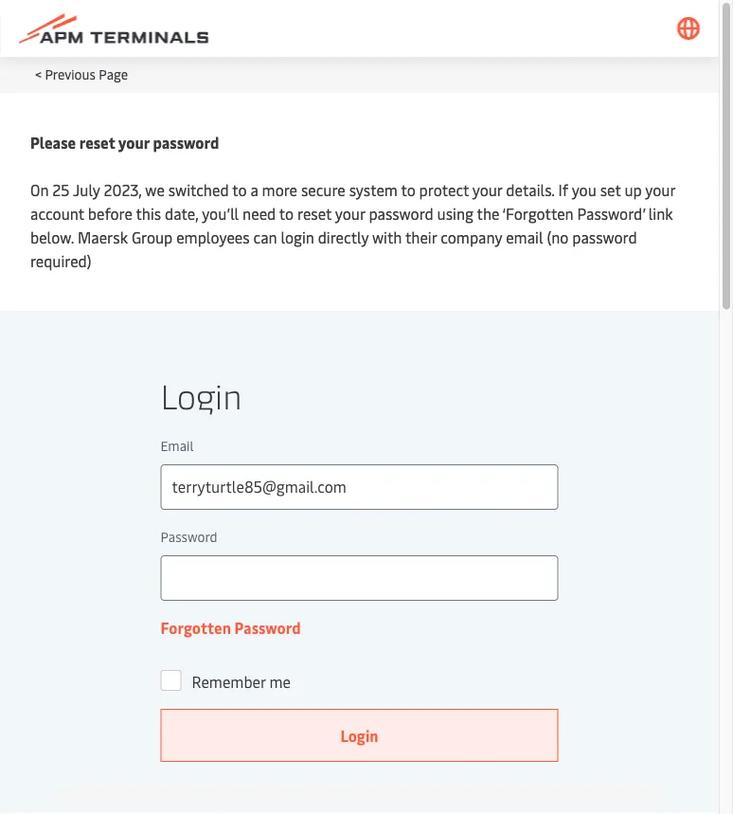 Task type: locate. For each thing, give the bounding box(es) containing it.
please
[[30, 132, 76, 153]]

reset inside on 25 july 2023, we switched to a more secure system to protect your details. if you set up your account before this date, you'll need to reset your password using the 'forgotten password' link below. maersk group employees can login directly with their company email (no password required)
[[298, 203, 332, 224]]

set
[[601, 180, 622, 200]]

to left the a
[[232, 180, 247, 200]]

their
[[406, 227, 437, 247]]

your
[[118, 132, 150, 153], [473, 180, 503, 200], [646, 180, 676, 200], [335, 203, 366, 224]]

1 horizontal spatial reset
[[298, 203, 332, 224]]

password down password'
[[573, 227, 638, 247]]

can
[[254, 227, 277, 247]]

login
[[281, 227, 315, 247]]

a
[[251, 180, 259, 200]]

1 vertical spatial password
[[369, 203, 434, 224]]

to right system
[[401, 180, 416, 200]]

25
[[52, 180, 70, 200]]

to down 'more'
[[280, 203, 294, 224]]

reset
[[79, 132, 115, 153], [298, 203, 332, 224]]

the
[[477, 203, 500, 224]]

your up link at the right top of the page
[[646, 180, 676, 200]]

your up 2023,
[[118, 132, 150, 153]]

to
[[232, 180, 247, 200], [401, 180, 416, 200], [280, 203, 294, 224]]

'forgotten
[[503, 203, 574, 224]]

we
[[145, 180, 165, 200]]

need
[[243, 203, 276, 224]]

system
[[350, 180, 398, 200]]

2 vertical spatial password
[[573, 227, 638, 247]]

0 vertical spatial password
[[153, 132, 219, 153]]

2 horizontal spatial password
[[573, 227, 638, 247]]

0 horizontal spatial reset
[[79, 132, 115, 153]]

company
[[441, 227, 503, 247]]

reset down 'secure'
[[298, 203, 332, 224]]

reset right "please"
[[79, 132, 115, 153]]

on 25 july 2023, we switched to a more secure system to protect your details. if you set up your account before this date, you'll need to reset your password using the 'forgotten password' link below. maersk group employees can login directly with their company email (no password required)
[[30, 180, 676, 271]]

employees
[[177, 227, 250, 247]]

switched
[[169, 180, 229, 200]]

protect
[[420, 180, 469, 200]]

password up switched
[[153, 132, 219, 153]]

password
[[153, 132, 219, 153], [369, 203, 434, 224], [573, 227, 638, 247]]

0 vertical spatial reset
[[79, 132, 115, 153]]

your up the
[[473, 180, 503, 200]]

if
[[559, 180, 569, 200]]

below.
[[30, 227, 74, 247]]

1 vertical spatial reset
[[298, 203, 332, 224]]

your up directly
[[335, 203, 366, 224]]

password up with
[[369, 203, 434, 224]]



Task type: vqa. For each thing, say whether or not it's contained in the screenshot.
About
no



Task type: describe. For each thing, give the bounding box(es) containing it.
0 horizontal spatial password
[[153, 132, 219, 153]]

<
[[35, 65, 42, 83]]

please reset your password
[[30, 132, 219, 153]]

secure
[[301, 180, 346, 200]]

this
[[136, 203, 161, 224]]

2023,
[[104, 180, 142, 200]]

password'
[[578, 203, 646, 224]]

directly
[[318, 227, 369, 247]]

account
[[30, 203, 84, 224]]

page
[[99, 65, 128, 83]]

july
[[73, 180, 100, 200]]

previous page link
[[45, 65, 128, 83]]

required)
[[30, 251, 91, 271]]

up
[[625, 180, 643, 200]]

before
[[88, 203, 133, 224]]

1 horizontal spatial password
[[369, 203, 434, 224]]

with
[[373, 227, 402, 247]]

2 horizontal spatial to
[[401, 180, 416, 200]]

more
[[262, 180, 298, 200]]

group
[[132, 227, 173, 247]]

you
[[572, 180, 597, 200]]

link
[[649, 203, 674, 224]]

maersk
[[78, 227, 128, 247]]

using
[[438, 203, 474, 224]]

1 horizontal spatial to
[[280, 203, 294, 224]]

0 horizontal spatial to
[[232, 180, 247, 200]]

(no
[[548, 227, 569, 247]]

on
[[30, 180, 49, 200]]

< previous page
[[35, 65, 128, 83]]

date,
[[165, 203, 199, 224]]

you'll
[[202, 203, 239, 224]]

previous
[[45, 65, 96, 83]]

details.
[[507, 180, 555, 200]]

email
[[506, 227, 544, 247]]



